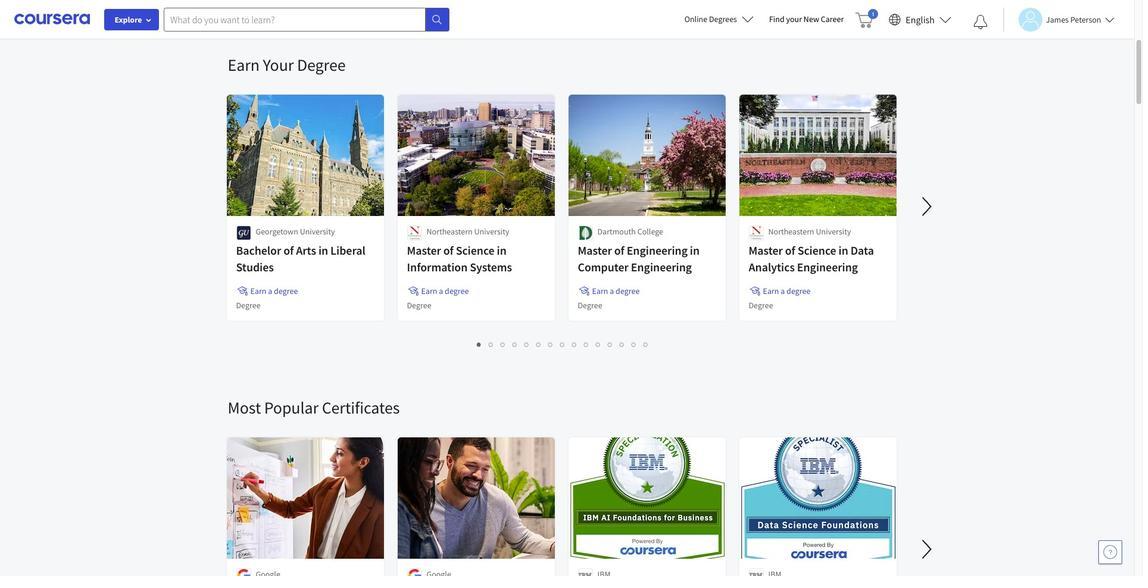 Task type: vqa. For each thing, say whether or not it's contained in the screenshot.
at
no



Task type: locate. For each thing, give the bounding box(es) containing it.
1 in from the left
[[319, 243, 328, 258]]

northeastern university image
[[749, 226, 764, 241]]

0 horizontal spatial science
[[456, 243, 495, 258]]

university
[[300, 226, 335, 237], [475, 226, 510, 237], [817, 226, 852, 237]]

of left arts
[[284, 243, 294, 258]]

northeastern university
[[427, 226, 510, 237], [769, 226, 852, 237]]

master for master of science in data analytics engineering
[[749, 243, 783, 258]]

2 northeastern from the left
[[769, 226, 815, 237]]

earn a degree down analytics
[[763, 286, 811, 297]]

in inside bachelor of arts in liberal studies
[[319, 243, 328, 258]]

2 a from the left
[[439, 286, 443, 297]]

2 button
[[486, 338, 497, 352]]

1 northeastern from the left
[[427, 226, 473, 237]]

master up the computer on the right top of page
[[578, 243, 612, 258]]

15 button
[[640, 338, 654, 352]]

of for analytics
[[786, 243, 796, 258]]

3 university from the left
[[817, 226, 852, 237]]

6
[[537, 339, 542, 350]]

northeastern university up master of science in data analytics engineering
[[769, 226, 852, 237]]

degree
[[274, 286, 298, 297], [445, 286, 469, 297], [616, 286, 640, 297], [787, 286, 811, 297]]

2 master from the left
[[578, 243, 612, 258]]

3 earn a degree from the left
[[592, 286, 640, 297]]

5
[[525, 339, 530, 350]]

a down "studies"
[[268, 286, 272, 297]]

4 in from the left
[[839, 243, 849, 258]]

2 of from the left
[[444, 243, 454, 258]]

1 horizontal spatial northeastern
[[769, 226, 815, 237]]

find
[[770, 14, 785, 24]]

6 button
[[533, 338, 545, 352]]

list
[[228, 2, 907, 15], [228, 338, 898, 352]]

0 vertical spatial next slide image
[[913, 192, 942, 221]]

engineering
[[627, 243, 688, 258], [631, 260, 692, 275], [798, 260, 859, 275]]

1 northeastern university from the left
[[427, 226, 510, 237]]

degree down the master of engineering in computer engineering
[[616, 286, 640, 297]]

degree up the '10'
[[578, 300, 603, 311]]

1 vertical spatial list
[[228, 338, 898, 352]]

2 university from the left
[[475, 226, 510, 237]]

2 earn a degree from the left
[[422, 286, 469, 297]]

science inside the master of science in information systems
[[456, 243, 495, 258]]

1 earn a degree from the left
[[251, 286, 298, 297]]

of inside the master of engineering in computer engineering
[[615, 243, 625, 258]]

5 button
[[521, 338, 533, 352]]

degree down 'information'
[[445, 286, 469, 297]]

northeastern university for systems
[[427, 226, 510, 237]]

13
[[620, 339, 630, 350]]

2
[[489, 339, 494, 350]]

earn a degree down "studies"
[[251, 286, 298, 297]]

northeastern up master of science in data analytics engineering
[[769, 226, 815, 237]]

3 in from the left
[[690, 243, 700, 258]]

master for master of engineering in computer engineering
[[578, 243, 612, 258]]

a down the computer on the right top of page
[[610, 286, 614, 297]]

earn a degree for engineering
[[592, 286, 640, 297]]

university for information
[[475, 226, 510, 237]]

english
[[906, 13, 935, 25]]

master up analytics
[[749, 243, 783, 258]]

1 button
[[474, 338, 486, 352]]

degree for bachelor of arts in liberal studies
[[236, 300, 261, 311]]

next slide image for certificates
[[913, 536, 942, 564]]

0 horizontal spatial university
[[300, 226, 335, 237]]

earn a degree
[[251, 286, 298, 297], [422, 286, 469, 297], [592, 286, 640, 297], [763, 286, 811, 297]]

science
[[456, 243, 495, 258], [798, 243, 837, 258]]

college
[[638, 226, 664, 237]]

1 university from the left
[[300, 226, 335, 237]]

4 a from the left
[[781, 286, 785, 297]]

explore button
[[104, 9, 159, 30]]

earn down the computer on the right top of page
[[592, 286, 609, 297]]

next slide image inside most popular certificates carousel element
[[913, 536, 942, 564]]

a down analytics
[[781, 286, 785, 297]]

None search field
[[164, 7, 450, 31]]

a
[[268, 286, 272, 297], [439, 286, 443, 297], [610, 286, 614, 297], [781, 286, 785, 297]]

earn down "studies"
[[251, 286, 267, 297]]

2 list from the top
[[228, 338, 898, 352]]

a down 'information'
[[439, 286, 443, 297]]

degree down 'information'
[[407, 300, 432, 311]]

1 of from the left
[[284, 243, 294, 258]]

7
[[549, 339, 553, 350]]

3 button
[[497, 338, 509, 352]]

degree down "studies"
[[236, 300, 261, 311]]

earn
[[228, 54, 260, 76], [251, 286, 267, 297], [422, 286, 438, 297], [592, 286, 609, 297], [763, 286, 780, 297]]

degree down analytics
[[749, 300, 774, 311]]

15
[[644, 339, 654, 350]]

shopping cart: 1 item image
[[856, 9, 879, 28]]

1 a from the left
[[268, 286, 272, 297]]

northeastern up the master of science in information systems
[[427, 226, 473, 237]]

of down the dartmouth
[[615, 243, 625, 258]]

northeastern university image
[[407, 226, 422, 241]]

georgetown university
[[256, 226, 335, 237]]

dartmouth
[[598, 226, 636, 237]]

2 science from the left
[[798, 243, 837, 258]]

science up systems
[[456, 243, 495, 258]]

1 list from the top
[[228, 2, 907, 15]]

show notifications image
[[974, 15, 988, 29]]

university for liberal
[[300, 226, 335, 237]]

earn a degree for studies
[[251, 286, 298, 297]]

of for engineering
[[615, 243, 625, 258]]

most
[[228, 397, 261, 419]]

master inside the master of science in information systems
[[407, 243, 441, 258]]

4 of from the left
[[786, 243, 796, 258]]

university for data
[[817, 226, 852, 237]]

master of engineering in computer engineering
[[578, 243, 700, 275]]

2 horizontal spatial university
[[817, 226, 852, 237]]

10 button
[[581, 338, 594, 352]]

online
[[685, 14, 708, 24]]

0 horizontal spatial master
[[407, 243, 441, 258]]

earn your degree
[[228, 54, 346, 76]]

1 horizontal spatial master
[[578, 243, 612, 258]]

science for analytics
[[798, 243, 837, 258]]

degree down master of science in data analytics engineering
[[787, 286, 811, 297]]

8 button
[[557, 338, 569, 352]]

What do you want to learn? text field
[[164, 7, 426, 31]]

14 button
[[629, 338, 642, 352]]

of
[[284, 243, 294, 258], [444, 243, 454, 258], [615, 243, 625, 258], [786, 243, 796, 258]]

degree for engineering
[[616, 286, 640, 297]]

earn down analytics
[[763, 286, 780, 297]]

your
[[787, 14, 803, 24]]

0 vertical spatial list
[[228, 2, 907, 15]]

1 science from the left
[[456, 243, 495, 258]]

northeastern for systems
[[427, 226, 473, 237]]

0 horizontal spatial northeastern university
[[427, 226, 510, 237]]

1 master from the left
[[407, 243, 441, 258]]

2 next slide image from the top
[[913, 536, 942, 564]]

2 horizontal spatial master
[[749, 243, 783, 258]]

earn left your
[[228, 54, 260, 76]]

degree
[[297, 54, 346, 76], [236, 300, 261, 311], [407, 300, 432, 311], [578, 300, 603, 311], [749, 300, 774, 311]]

of up analytics
[[786, 243, 796, 258]]

degree for systems
[[445, 286, 469, 297]]

in inside the master of engineering in computer engineering
[[690, 243, 700, 258]]

dartmouth college image
[[578, 226, 593, 241]]

14
[[632, 339, 642, 350]]

master inside master of science in data analytics engineering
[[749, 243, 783, 258]]

earn down 'information'
[[422, 286, 438, 297]]

master for master of science in information systems
[[407, 243, 441, 258]]

of for studies
[[284, 243, 294, 258]]

computer
[[578, 260, 629, 275]]

science inside master of science in data analytics engineering
[[798, 243, 837, 258]]

earn a degree down the computer on the right top of page
[[592, 286, 640, 297]]

1 horizontal spatial science
[[798, 243, 837, 258]]

a for systems
[[439, 286, 443, 297]]

northeastern
[[427, 226, 473, 237], [769, 226, 815, 237]]

peterson
[[1071, 14, 1102, 25]]

in inside master of science in data analytics engineering
[[839, 243, 849, 258]]

of up 'information'
[[444, 243, 454, 258]]

of inside bachelor of arts in liberal studies
[[284, 243, 294, 258]]

master inside the master of engineering in computer engineering
[[578, 243, 612, 258]]

earn a degree down 'information'
[[422, 286, 469, 297]]

3 degree from the left
[[616, 286, 640, 297]]

4 earn a degree from the left
[[763, 286, 811, 297]]

georgetown
[[256, 226, 298, 237]]

degree down bachelor of arts in liberal studies
[[274, 286, 298, 297]]

in inside the master of science in information systems
[[497, 243, 507, 258]]

3 master from the left
[[749, 243, 783, 258]]

3 a from the left
[[610, 286, 614, 297]]

university up arts
[[300, 226, 335, 237]]

university up systems
[[475, 226, 510, 237]]

in
[[319, 243, 328, 258], [497, 243, 507, 258], [690, 243, 700, 258], [839, 243, 849, 258]]

a for studies
[[268, 286, 272, 297]]

your
[[263, 54, 294, 76]]

james
[[1047, 14, 1070, 25]]

arts
[[296, 243, 316, 258]]

4 degree from the left
[[787, 286, 811, 297]]

1 vertical spatial next slide image
[[913, 536, 942, 564]]

master
[[407, 243, 441, 258], [578, 243, 612, 258], [749, 243, 783, 258]]

of inside the master of science in information systems
[[444, 243, 454, 258]]

a for engineering
[[610, 286, 614, 297]]

1 horizontal spatial university
[[475, 226, 510, 237]]

list containing 1
[[228, 338, 898, 352]]

0 horizontal spatial northeastern
[[427, 226, 473, 237]]

1 horizontal spatial northeastern university
[[769, 226, 852, 237]]

2 degree from the left
[[445, 286, 469, 297]]

james peterson
[[1047, 14, 1102, 25]]

next slide image
[[913, 192, 942, 221], [913, 536, 942, 564]]

of inside master of science in data analytics engineering
[[786, 243, 796, 258]]

2 northeastern university from the left
[[769, 226, 852, 237]]

1 degree from the left
[[274, 286, 298, 297]]

university up data
[[817, 226, 852, 237]]

science left data
[[798, 243, 837, 258]]

3 of from the left
[[615, 243, 625, 258]]

9 button
[[569, 338, 581, 352]]

northeastern university up the master of science in information systems
[[427, 226, 510, 237]]

degree for studies
[[274, 286, 298, 297]]

studies
[[236, 260, 274, 275]]

master down northeastern university image
[[407, 243, 441, 258]]

1 next slide image from the top
[[913, 192, 942, 221]]

2 in from the left
[[497, 243, 507, 258]]



Task type: describe. For each thing, give the bounding box(es) containing it.
9
[[573, 339, 577, 350]]

degree right your
[[297, 54, 346, 76]]

in for bachelor of arts in liberal studies
[[319, 243, 328, 258]]

in for master of science in data analytics engineering
[[839, 243, 849, 258]]

bachelor
[[236, 243, 281, 258]]

degree for master of engineering in computer engineering
[[578, 300, 603, 311]]

in for master of science in information systems
[[497, 243, 507, 258]]

most popular certificates carousel element
[[222, 362, 1144, 577]]

find your new career link
[[764, 12, 850, 27]]

1
[[477, 339, 482, 350]]

analytics
[[749, 260, 795, 275]]

popular
[[264, 397, 319, 419]]

earn for bachelor of arts in liberal studies
[[251, 286, 267, 297]]

10 11 12 13 14 15
[[584, 339, 654, 350]]

data
[[851, 243, 875, 258]]

earn a degree for systems
[[422, 286, 469, 297]]

master of science in data analytics engineering
[[749, 243, 875, 275]]

online degrees button
[[675, 6, 764, 32]]

11 button
[[593, 338, 606, 352]]

4 button
[[509, 338, 521, 352]]

12
[[608, 339, 618, 350]]

in for master of engineering in computer engineering
[[690, 243, 700, 258]]

degree for analytics
[[787, 286, 811, 297]]

earn for master of science in data analytics engineering
[[763, 286, 780, 297]]

northeastern university for analytics
[[769, 226, 852, 237]]

engineering inside master of science in data analytics engineering
[[798, 260, 859, 275]]

11
[[596, 339, 606, 350]]

james peterson button
[[1004, 7, 1115, 31]]

13 button
[[617, 338, 630, 352]]

4
[[513, 339, 518, 350]]

bachelor of arts in liberal studies
[[236, 243, 366, 275]]

earn a degree for analytics
[[763, 286, 811, 297]]

degrees
[[710, 14, 738, 24]]

help center image
[[1104, 546, 1118, 560]]

10
[[584, 339, 594, 350]]

online degrees
[[685, 14, 738, 24]]

next slide image for degree
[[913, 192, 942, 221]]

of for systems
[[444, 243, 454, 258]]

liberal
[[331, 243, 366, 258]]

degree for master of science in data analytics engineering
[[749, 300, 774, 311]]

coursera image
[[14, 10, 90, 29]]

master of science in information systems
[[407, 243, 512, 275]]

new
[[804, 14, 820, 24]]

systems
[[470, 260, 512, 275]]

most popular certificates
[[228, 397, 400, 419]]

georgetown university image
[[236, 226, 251, 241]]

english button
[[885, 0, 957, 39]]

list inside earn your degree carousel element
[[228, 338, 898, 352]]

career
[[821, 14, 844, 24]]

certificates
[[322, 397, 400, 419]]

a for analytics
[[781, 286, 785, 297]]

3
[[501, 339, 506, 350]]

8
[[561, 339, 565, 350]]

12 button
[[605, 338, 618, 352]]

7 button
[[545, 338, 557, 352]]

science for systems
[[456, 243, 495, 258]]

earn for master of science in information systems
[[422, 286, 438, 297]]

degree for master of science in information systems
[[407, 300, 432, 311]]

find your new career
[[770, 14, 844, 24]]

earn your degree carousel element
[[222, 18, 1144, 362]]

information
[[407, 260, 468, 275]]

dartmouth college
[[598, 226, 664, 237]]

earn for master of engineering in computer engineering
[[592, 286, 609, 297]]

northeastern for analytics
[[769, 226, 815, 237]]

explore
[[115, 14, 142, 25]]



